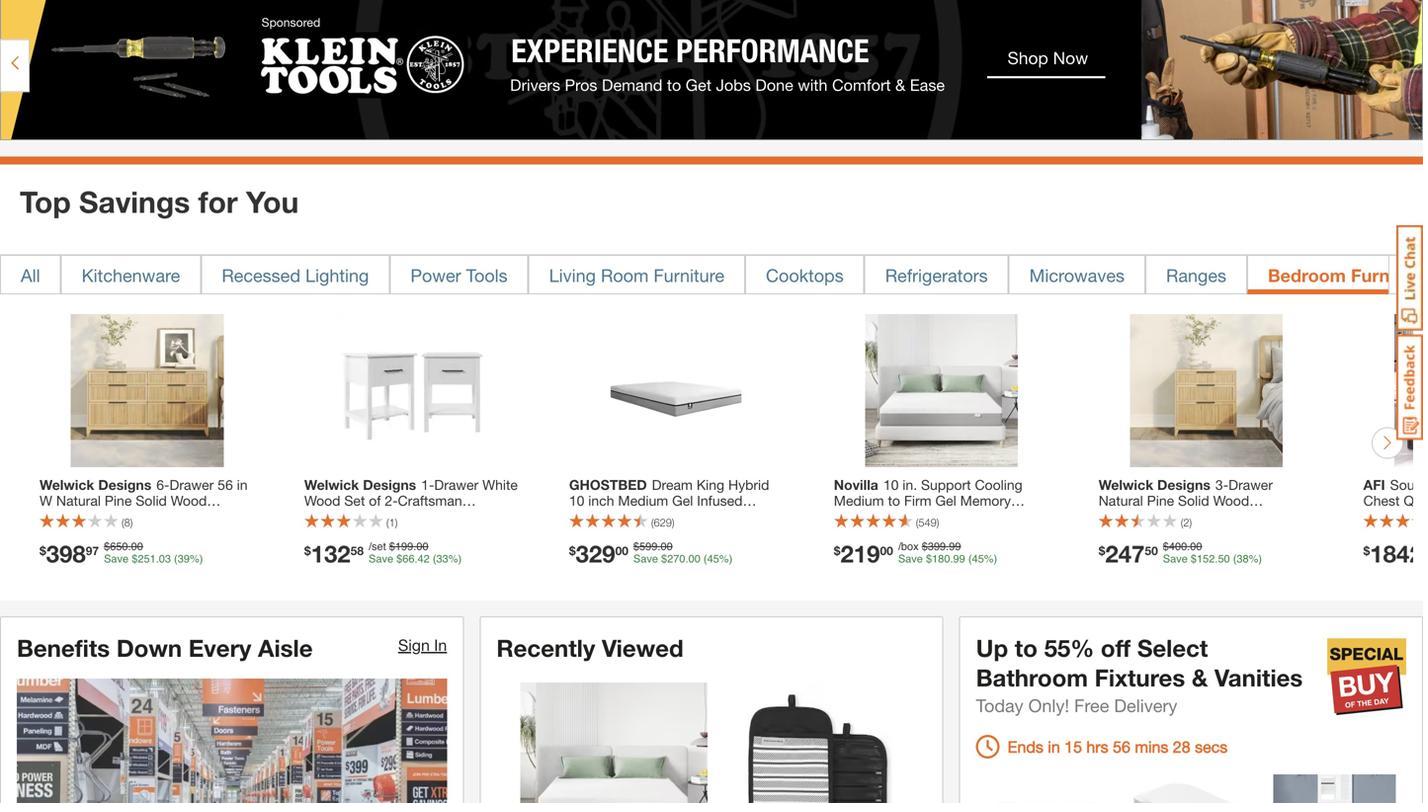Task type: locate. For each thing, give the bounding box(es) containing it.
medium
[[618, 493, 669, 509], [834, 493, 885, 509]]

1 natural from the left
[[56, 493, 101, 509]]

1 save from the left
[[104, 553, 129, 565]]

2 dresser from the left
[[1263, 509, 1310, 525]]

to left firm
[[888, 493, 901, 509]]

designs for 132
[[363, 477, 416, 493]]

hrs
[[1087, 738, 1109, 757]]

welwick
[[40, 477, 94, 493], [304, 477, 359, 493], [1099, 477, 1154, 493]]

10 in. support cooling medium to firm gel memory foam tight top queen mattress, breathable and hypoallergenic image
[[866, 315, 1019, 467], [520, 683, 708, 804]]

56 right 'hrs'
[[1113, 738, 1131, 757]]

recently viewed
[[497, 634, 684, 663]]

king
[[697, 477, 725, 493]]

save inside $ 329 00 $ 599 . 00 save $ 270 . 00 ( 45 %)
[[634, 553, 659, 565]]

1 foam from the left
[[624, 509, 659, 525]]

10 in. support cooling medium to firm gel memory foam tight top queen mattress, breathable and hypoallergenic
[[834, 477, 1037, 541]]

1 horizontal spatial welwick designs
[[304, 477, 416, 493]]

1 %) from the left
[[190, 553, 203, 565]]

45 right 270
[[708, 553, 720, 565]]

1 horizontal spatial foam
[[834, 509, 869, 525]]

pine inside 6-drawer 56 in w natural pine solid wood transitional reeded dresser
[[105, 493, 132, 509]]

0 horizontal spatial welwick
[[40, 477, 94, 493]]

5 %) from the left
[[1250, 553, 1263, 565]]

2 horizontal spatial welwick designs
[[1099, 477, 1211, 493]]

wood left set
[[304, 493, 341, 509]]

natural right w
[[56, 493, 101, 509]]

gel
[[673, 493, 694, 509], [936, 493, 957, 509]]

furniture right room
[[654, 265, 725, 286]]

2 medium from the left
[[834, 493, 885, 509]]

29
[[1173, 509, 1188, 525]]

kitchenware
[[82, 265, 180, 286]]

memory up "hypoallergenic"
[[961, 493, 1012, 509]]

1 vertical spatial 56
[[1113, 738, 1131, 757]]

2 natural from the left
[[1099, 493, 1144, 509]]

bathroom sinks & faucets product image image
[[987, 775, 1110, 804]]

%) inside $ 219 00 /box $ 399 . 99 save $ 180 . 99 ( 45 %)
[[985, 553, 998, 565]]

247
[[1106, 540, 1145, 568]]

welwick designs up nightstands
[[304, 477, 416, 493]]

toilets & tubs product image image
[[1131, 775, 1253, 804]]

1 dresser from the left
[[165, 509, 213, 525]]

save inside $ 247 50 $ 400 . 00 save $ 152 . 50 ( 38 %)
[[1164, 553, 1188, 565]]

3 %) from the left
[[720, 553, 733, 565]]

1 horizontal spatial gel
[[936, 493, 957, 509]]

welwick up nightstands
[[304, 477, 359, 493]]

designs
[[98, 477, 152, 493], [363, 477, 416, 493], [1158, 477, 1211, 493]]

2 solid from the left
[[1179, 493, 1210, 509]]

%) right 03
[[190, 553, 203, 565]]

2 foam from the left
[[834, 509, 869, 525]]

0 horizontal spatial solid
[[136, 493, 167, 509]]

4 %) from the left
[[985, 553, 998, 565]]

. left 270
[[658, 541, 661, 553]]

pine up 400 at the bottom right of the page
[[1148, 493, 1175, 509]]

1 horizontal spatial furniture
[[1352, 265, 1424, 286]]

0 horizontal spatial memory
[[569, 509, 620, 525]]

00 left the /box
[[881, 544, 894, 558]]

furniture right bedroom
[[1352, 265, 1424, 286]]

welwick designs
[[40, 477, 152, 493], [304, 477, 416, 493], [1099, 477, 1211, 493]]

0 horizontal spatial 45
[[708, 553, 720, 565]]

transitional up 247 at right bottom
[[1099, 509, 1169, 525]]

$
[[104, 541, 110, 553], [389, 541, 395, 553], [634, 541, 640, 553], [922, 541, 928, 553], [1164, 541, 1170, 553], [40, 544, 46, 558], [304, 544, 311, 558], [569, 544, 576, 558], [834, 544, 841, 558], [1099, 544, 1106, 558], [1364, 544, 1371, 558], [132, 553, 138, 565], [397, 553, 403, 565], [662, 553, 668, 565], [926, 553, 933, 565], [1191, 553, 1197, 565]]

. right 399
[[951, 553, 954, 565]]

1 horizontal spatial 10 in. support cooling medium to firm gel memory foam tight top queen mattress, breathable and hypoallergenic image
[[866, 315, 1019, 467]]

%) for 247
[[1250, 553, 1263, 565]]

( right 270
[[704, 553, 708, 565]]

2 horizontal spatial wood
[[1214, 493, 1250, 509]]

drawer up 38
[[1229, 477, 1274, 493]]

aisle
[[258, 634, 313, 663]]

power tools
[[411, 265, 508, 286]]

2 drawer from the left
[[434, 477, 479, 493]]

1 horizontal spatial 45
[[972, 553, 985, 565]]

0 vertical spatial in
[[237, 477, 248, 493]]

vanities
[[1215, 664, 1304, 692]]

00 right 270
[[689, 553, 701, 565]]

6-drawer 56 in w natural pine solid wood transitional reeded dresser
[[40, 477, 248, 525]]

45 inside $ 329 00 $ 599 . 00 save $ 270 . 00 ( 45 %)
[[708, 553, 720, 565]]

bathroom
[[977, 664, 1089, 692]]

1 45 from the left
[[708, 553, 720, 565]]

pine up ( 8 ) in the bottom of the page
[[105, 493, 132, 509]]

2 45 from the left
[[972, 553, 985, 565]]

1 solid from the left
[[136, 493, 167, 509]]

0 horizontal spatial 10 in. support cooling medium to firm gel memory foam tight top queen mattress, breathable and hypoallergenic image
[[520, 683, 708, 804]]

( down 2-
[[387, 516, 389, 529]]

0 horizontal spatial 10
[[569, 493, 585, 509]]

( 629 )
[[651, 516, 675, 529]]

to inside 10 in. support cooling medium to firm gel memory foam tight top queen mattress, breathable and hypoallergenic
[[888, 493, 901, 509]]

1 horizontal spatial reeded
[[1211, 509, 1259, 525]]

0 horizontal spatial furniture
[[654, 265, 725, 286]]

medium up breathable
[[834, 493, 885, 509]]

0 horizontal spatial natural
[[56, 493, 101, 509]]

3 designs from the left
[[1158, 477, 1211, 493]]

45 inside $ 219 00 /box $ 399 . 99 save $ 180 . 99 ( 45 %)
[[972, 553, 985, 565]]

%) inside $ 247 50 $ 400 . 00 save $ 152 . 50 ( 38 %)
[[1250, 553, 1263, 565]]

00 right 599
[[661, 541, 673, 553]]

66
[[403, 553, 415, 565]]

0 horizontal spatial dresser
[[165, 509, 213, 525]]

top savings for you
[[20, 185, 299, 220]]

top
[[20, 185, 71, 220], [908, 509, 931, 525]]

. left 152
[[1188, 541, 1191, 553]]

ghostbed
[[569, 477, 647, 493]]

memory inside 10 in. support cooling medium to firm gel memory foam tight top queen mattress, breathable and hypoallergenic
[[961, 493, 1012, 509]]

2 gel from the left
[[936, 493, 957, 509]]

2 horizontal spatial welwick
[[1099, 477, 1154, 493]]

1 vertical spatial to
[[1015, 634, 1038, 663]]

1 horizontal spatial 50
[[1219, 553, 1231, 565]]

solid inside 6-drawer 56 in w natural pine solid wood transitional reeded dresser
[[136, 493, 167, 509]]

0 horizontal spatial in.
[[903, 477, 918, 493]]

special buy logo image
[[1328, 638, 1407, 717]]

welwick for 132
[[304, 477, 359, 493]]

1 welwick designs from the left
[[40, 477, 152, 493]]

56
[[218, 477, 233, 493], [1113, 738, 1131, 757]]

2 ) from the left
[[395, 516, 398, 529]]

1 wood from the left
[[171, 493, 207, 509]]

1 horizontal spatial in
[[1048, 738, 1061, 757]]

1-drawer white wood set of 2-craftsman nightstands with shelf
[[304, 477, 518, 525]]

0 horizontal spatial foam
[[624, 509, 659, 525]]

ranges button
[[1146, 255, 1248, 295]]

welwick designs for 132
[[304, 477, 416, 493]]

breathable
[[834, 524, 901, 541]]

benefits
[[17, 634, 110, 663]]

inch
[[589, 493, 615, 509]]

next arrow image
[[1398, 265, 1415, 285]]

1 horizontal spatial solid
[[1179, 493, 1210, 509]]

1 gel from the left
[[673, 493, 694, 509]]

1 horizontal spatial top
[[908, 509, 931, 525]]

00 right 199
[[417, 541, 429, 553]]

2 %) from the left
[[449, 553, 462, 565]]

save for 247
[[1164, 553, 1188, 565]]

a-
[[710, 509, 723, 525]]

1 horizontal spatial memory
[[961, 493, 1012, 509]]

1 horizontal spatial in.
[[1192, 509, 1207, 525]]

nightstands
[[304, 509, 379, 525]]

dream
[[652, 477, 693, 493]]

dream king hybrid 10 inch medium gel infused memory foam bed-in-a-box mattress image
[[601, 315, 754, 467]]

10 left inch
[[569, 493, 585, 509]]

save inside $ 219 00 /box $ 399 . 99 save $ 180 . 99 ( 45 %)
[[899, 553, 923, 565]]

memory down ghostbed
[[569, 509, 620, 525]]

dresser inside 3-drawer natural pine solid wood transitional 29 in. reeded dresser
[[1263, 509, 1310, 525]]

1 horizontal spatial to
[[1015, 634, 1038, 663]]

4 save from the left
[[899, 553, 923, 565]]

1 horizontal spatial drawer
[[434, 477, 479, 493]]

foam
[[624, 509, 659, 525], [834, 509, 869, 525]]

( down "hypoallergenic"
[[969, 553, 972, 565]]

1 vertical spatial 10 in. support cooling medium to firm gel memory foam tight top queen mattress, breathable and hypoallergenic image
[[520, 683, 708, 804]]

15
[[1065, 738, 1083, 757]]

reeded down 3- on the right bottom
[[1211, 509, 1259, 525]]

sign in card banner image
[[17, 679, 447, 804]]

. right 599
[[686, 553, 689, 565]]

1842
[[1371, 540, 1424, 568]]

dresser inside 6-drawer 56 in w natural pine solid wood transitional reeded dresser
[[165, 509, 213, 525]]

save left 152
[[1164, 553, 1188, 565]]

( right 03
[[174, 553, 178, 565]]

furniture
[[654, 265, 725, 286], [1352, 265, 1424, 286]]

1 horizontal spatial transitional
[[1099, 509, 1169, 525]]

0 vertical spatial 10 in. support cooling medium to firm gel memory foam tight top queen mattress, breathable and hypoallergenic image
[[866, 315, 1019, 467]]

2 wood from the left
[[304, 493, 341, 509]]

%) down "hypoallergenic"
[[985, 553, 998, 565]]

$ 132 58 /set $ 199 . 00 save $ 66 . 42 ( 33 %)
[[304, 540, 462, 568]]

1 horizontal spatial dresser
[[1263, 509, 1310, 525]]

w
[[40, 493, 52, 509]]

for
[[198, 185, 238, 220]]

1 vertical spatial top
[[908, 509, 931, 525]]

pine inside 3-drawer natural pine solid wood transitional 29 in. reeded dresser
[[1148, 493, 1175, 509]]

0 horizontal spatial pine
[[105, 493, 132, 509]]

2 welwick designs from the left
[[304, 477, 416, 493]]

%) right 152
[[1250, 553, 1263, 565]]

0 vertical spatial in.
[[903, 477, 918, 493]]

3 drawer from the left
[[1229, 477, 1274, 493]]

fixtures
[[1095, 664, 1186, 692]]

58
[[351, 544, 364, 558]]

save inside $ 398 97 $ 650 . 00 save $ 251 . 03 ( 39 %)
[[104, 553, 129, 565]]

in left 15
[[1048, 738, 1061, 757]]

1 horizontal spatial natural
[[1099, 493, 1144, 509]]

designs up ( 8 ) in the bottom of the page
[[98, 477, 152, 493]]

1 drawer from the left
[[170, 477, 214, 493]]

2 pine from the left
[[1148, 493, 1175, 509]]

queen
[[935, 509, 975, 525]]

0 horizontal spatial drawer
[[170, 477, 214, 493]]

50
[[1145, 544, 1159, 558], [1219, 553, 1231, 565]]

viewed
[[602, 634, 684, 663]]

2 save from the left
[[369, 553, 394, 565]]

memory inside dream king hybrid 10 inch medium gel infused memory foam bed-in-a-box mattress
[[569, 509, 620, 525]]

drawer inside 6-drawer 56 in w natural pine solid wood transitional reeded dresser
[[170, 477, 214, 493]]

00 right 650
[[131, 541, 143, 553]]

1 designs from the left
[[98, 477, 152, 493]]

00 inside $ 398 97 $ 650 . 00 save $ 251 . 03 ( 39 %)
[[131, 541, 143, 553]]

. down queen at bottom right
[[946, 541, 950, 553]]

56 inside 6-drawer 56 in w natural pine solid wood transitional reeded dresser
[[218, 477, 233, 493]]

reeded up 650
[[113, 509, 162, 525]]

50 right 152
[[1219, 553, 1231, 565]]

5 save from the left
[[1164, 553, 1188, 565]]

welwick up 398
[[40, 477, 94, 493]]

1 reeded from the left
[[113, 509, 162, 525]]

599
[[640, 541, 658, 553]]

0 horizontal spatial designs
[[98, 477, 152, 493]]

1 horizontal spatial medium
[[834, 493, 885, 509]]

2 horizontal spatial designs
[[1158, 477, 1211, 493]]

) for 398
[[130, 516, 133, 529]]

0 horizontal spatial to
[[888, 493, 901, 509]]

%) inside $ 398 97 $ 650 . 00 save $ 251 . 03 ( 39 %)
[[190, 553, 203, 565]]

1 pine from the left
[[105, 493, 132, 509]]

living
[[549, 265, 596, 286]]

memory
[[961, 493, 1012, 509], [569, 509, 620, 525]]

in right the 6-
[[237, 477, 248, 493]]

45 down "hypoallergenic"
[[972, 553, 985, 565]]

in. right 2 at the bottom of the page
[[1192, 509, 1207, 525]]

549
[[919, 516, 937, 529]]

%) right "42"
[[449, 553, 462, 565]]

) right 29 at the bottom of page
[[1190, 516, 1193, 529]]

2 designs from the left
[[363, 477, 416, 493]]

0 horizontal spatial transitional
[[40, 509, 110, 525]]

drawer up 39 on the left of page
[[170, 477, 214, 493]]

0 horizontal spatial 50
[[1145, 544, 1159, 558]]

welwick designs up 8
[[40, 477, 152, 493]]

$ 1842
[[1364, 540, 1424, 568]]

ends
[[1008, 738, 1044, 757]]

2 welwick from the left
[[304, 477, 359, 493]]

save down and
[[899, 553, 923, 565]]

1
[[389, 516, 395, 529]]

dresser
[[165, 509, 213, 525], [1263, 509, 1310, 525]]

save right 97
[[104, 553, 129, 565]]

natural
[[56, 493, 101, 509], [1099, 493, 1144, 509]]

designs up 29 at the bottom of page
[[1158, 477, 1211, 493]]

399
[[928, 541, 946, 553]]

1 horizontal spatial welwick
[[304, 477, 359, 493]]

( right "42"
[[433, 553, 437, 565]]

0 horizontal spatial welwick designs
[[40, 477, 152, 493]]

bedroom
[[1269, 265, 1347, 286]]

270
[[668, 553, 686, 565]]

wood inside 1-drawer white wood set of 2-craftsman nightstands with shelf
[[304, 493, 341, 509]]

0 horizontal spatial gel
[[673, 493, 694, 509]]

foam up 599
[[624, 509, 659, 525]]

dream king hybrid 10 inch medium gel infused memory foam bed-in-a-box mattress
[[569, 477, 770, 541]]

1 vertical spatial in
[[1048, 738, 1061, 757]]

00 right 400 at the bottom right of the page
[[1191, 541, 1203, 553]]

3 welwick from the left
[[1099, 477, 1154, 493]]

1 vertical spatial in.
[[1192, 509, 1207, 525]]

99 right 180 at the bottom right of the page
[[954, 553, 966, 565]]

10 inside 10 in. support cooling medium to firm gel memory foam tight top queen mattress, breathable and hypoallergenic
[[884, 477, 899, 493]]

drawer
[[170, 477, 214, 493], [434, 477, 479, 493], [1229, 477, 1274, 493]]

save right 58
[[369, 553, 394, 565]]

) left the in-
[[672, 516, 675, 529]]

5 ) from the left
[[1190, 516, 1193, 529]]

10 in. support cooling medium to firm gel memory foam tight top queen mattress, breathable and hypoallergenic image down the recently viewed
[[520, 683, 708, 804]]

craftsman
[[398, 493, 462, 509]]

1 transitional from the left
[[40, 509, 110, 525]]

1 horizontal spatial wood
[[304, 493, 341, 509]]

solid
[[136, 493, 167, 509], [1179, 493, 1210, 509]]

in.
[[903, 477, 918, 493], [1192, 509, 1207, 525]]

10 left firm
[[884, 477, 899, 493]]

2 transitional from the left
[[1099, 509, 1169, 525]]

mins
[[1135, 738, 1169, 757]]

1 horizontal spatial 10
[[884, 477, 899, 493]]

1 ) from the left
[[130, 516, 133, 529]]

) down 2-
[[395, 516, 398, 529]]

0 vertical spatial 56
[[218, 477, 233, 493]]

to up bathroom
[[1015, 634, 1038, 663]]

vanities, mirrors & hardware product image image
[[1274, 775, 1397, 804]]

recently
[[497, 634, 596, 663]]

foam inside 10 in. support cooling medium to firm gel memory foam tight top queen mattress, breathable and hypoallergenic
[[834, 509, 869, 525]]

drawer up shelf
[[434, 477, 479, 493]]

%) inside $ 329 00 $ 599 . 00 save $ 270 . 00 ( 45 %)
[[720, 553, 733, 565]]

wood right the 6-
[[171, 493, 207, 509]]

foam for 219
[[834, 509, 869, 525]]

4 ) from the left
[[937, 516, 940, 529]]

in inside 6-drawer 56 in w natural pine solid wood transitional reeded dresser
[[237, 477, 248, 493]]

) for 219
[[937, 516, 940, 529]]

0 horizontal spatial 56
[[218, 477, 233, 493]]

10
[[884, 477, 899, 493], [569, 493, 585, 509]]

3 save from the left
[[634, 553, 659, 565]]

0 horizontal spatial medium
[[618, 493, 669, 509]]

white
[[483, 477, 518, 493]]

support
[[922, 477, 972, 493]]

of
[[369, 493, 381, 509]]

0 horizontal spatial top
[[20, 185, 71, 220]]

629
[[654, 516, 672, 529]]

drawer inside 1-drawer white wood set of 2-craftsman nightstands with shelf
[[434, 477, 479, 493]]

2 reeded from the left
[[1211, 509, 1259, 525]]

tools
[[466, 265, 508, 286]]

welwick up 247 at right bottom
[[1099, 477, 1154, 493]]

( right 152
[[1234, 553, 1237, 565]]

1 welwick from the left
[[40, 477, 94, 493]]

2 horizontal spatial drawer
[[1229, 477, 1274, 493]]

1 horizontal spatial designs
[[363, 477, 416, 493]]

0 horizontal spatial reeded
[[113, 509, 162, 525]]

medium up ( 629 )
[[618, 493, 669, 509]]

) right and
[[937, 516, 940, 529]]

welwick designs up 29 at the bottom of page
[[1099, 477, 1211, 493]]

0 horizontal spatial wood
[[171, 493, 207, 509]]

1 medium from the left
[[618, 493, 669, 509]]

3 wood from the left
[[1214, 493, 1250, 509]]

save inside $ 132 58 /set $ 199 . 00 save $ 66 . 42 ( 33 %)
[[369, 553, 394, 565]]

in. left "support"
[[903, 477, 918, 493]]

save left 270
[[634, 553, 659, 565]]

living room furniture
[[549, 265, 725, 286]]

3 welwick designs from the left
[[1099, 477, 1211, 493]]

save
[[104, 553, 129, 565], [369, 553, 394, 565], [634, 553, 659, 565], [899, 553, 923, 565], [1164, 553, 1188, 565]]

0 vertical spatial to
[[888, 493, 901, 509]]

foam inside dream king hybrid 10 inch medium gel infused memory foam bed-in-a-box mattress
[[624, 509, 659, 525]]

1 horizontal spatial pine
[[1148, 493, 1175, 509]]

natural up 247 at right bottom
[[1099, 493, 1144, 509]]

gel inside dream king hybrid 10 inch medium gel infused memory foam bed-in-a-box mattress
[[673, 493, 694, 509]]

00 inside $ 132 58 /set $ 199 . 00 save $ 66 . 42 ( 33 %)
[[417, 541, 429, 553]]

3 ) from the left
[[672, 516, 675, 529]]

10 in. support cooling medium to firm gel memory foam tight top queen mattress, breathable and hypoallergenic image up "support"
[[866, 315, 1019, 467]]

designs up with
[[363, 477, 416, 493]]

novilla
[[834, 477, 879, 493]]

56 right the 6-
[[218, 477, 233, 493]]

foam down 'novilla'
[[834, 509, 869, 525]]

transitional inside 3-drawer natural pine solid wood transitional 29 in. reeded dresser
[[1099, 509, 1169, 525]]

50 left 400 at the bottom right of the page
[[1145, 544, 1159, 558]]

2-
[[385, 493, 398, 509]]

wood right 29 at the bottom of page
[[1214, 493, 1250, 509]]

power
[[411, 265, 461, 286]]

welwick for 398
[[40, 477, 94, 493]]

firm
[[905, 493, 932, 509]]

drawer inside 3-drawer natural pine solid wood transitional 29 in. reeded dresser
[[1229, 477, 1274, 493]]

0 horizontal spatial in
[[237, 477, 248, 493]]

) up $ 398 97 $ 650 . 00 save $ 251 . 03 ( 39 %)
[[130, 516, 133, 529]]

%) down box
[[720, 553, 733, 565]]

reeded inside 6-drawer 56 in w natural pine solid wood transitional reeded dresser
[[113, 509, 162, 525]]

transitional up 398
[[40, 509, 110, 525]]



Task type: vqa. For each thing, say whether or not it's contained in the screenshot.
Product
no



Task type: describe. For each thing, give the bounding box(es) containing it.
398
[[46, 540, 86, 568]]

bed-
[[663, 509, 694, 525]]

hybrid
[[729, 477, 770, 493]]

lighting
[[306, 265, 369, 286]]

recessed lighting button
[[201, 255, 390, 295]]

( 549 )
[[916, 516, 940, 529]]

all button
[[0, 255, 61, 295]]

6-drawer 56 in w natural pine solid wood transitional reeded dresser image
[[71, 315, 224, 467]]

mattress,
[[979, 509, 1037, 525]]

bedroom furniture
[[1269, 265, 1424, 286]]

free delivery
[[1075, 696, 1178, 717]]

afi
[[1364, 477, 1386, 493]]

38
[[1237, 553, 1250, 565]]

gel inside 10 in. support cooling medium to firm gel memory foam tight top queen mattress, breathable and hypoallergenic
[[936, 493, 957, 509]]

180
[[933, 553, 951, 565]]

( 2 )
[[1181, 516, 1193, 529]]

1-drawer white wood set of 2-craftsman nightstands with shelf image
[[336, 315, 489, 467]]

3-
[[1216, 477, 1229, 493]]

( down firm
[[916, 516, 919, 529]]

3-drawer natural pine solid wood transitional 29 in. reeded dresser image
[[1131, 315, 1283, 467]]

) for 329
[[672, 516, 675, 529]]

afi link
[[1364, 477, 1424, 525]]

power tools button
[[390, 255, 529, 295]]

southampton murphy bed chest queen grey with charging station image
[[1395, 315, 1424, 467]]

00 inside $ 219 00 /box $ 399 . 99 save $ 180 . 99 ( 45 %)
[[881, 544, 894, 558]]

hypoallergenic
[[932, 524, 1024, 541]]

( 1 )
[[387, 516, 398, 529]]

transitional inside 6-drawer 56 in w natural pine solid wood transitional reeded dresser
[[40, 509, 110, 525]]

03
[[159, 553, 171, 565]]

650
[[110, 541, 128, 553]]

$ inside $ 1842
[[1364, 544, 1371, 558]]

reeded inside 3-drawer natural pine solid wood transitional 29 in. reeded dresser
[[1211, 509, 1259, 525]]

( up 650
[[122, 516, 124, 529]]

8
[[124, 516, 130, 529]]

memory for 329
[[569, 509, 620, 525]]

off
[[1101, 634, 1131, 663]]

today only!
[[977, 696, 1070, 717]]

( up 599
[[651, 516, 654, 529]]

welwick designs for 398
[[40, 477, 152, 493]]

cooling
[[975, 477, 1023, 493]]

. right 199
[[415, 553, 418, 565]]

$ 329 00 $ 599 . 00 save $ 270 . 00 ( 45 %)
[[569, 540, 733, 568]]

every
[[189, 634, 252, 663]]

42
[[418, 553, 430, 565]]

1 furniture from the left
[[654, 265, 725, 286]]

( inside $ 132 58 /set $ 199 . 00 save $ 66 . 42 ( 33 %)
[[433, 553, 437, 565]]

$ 247 50 $ 400 . 00 save $ 152 . 50 ( 38 %)
[[1099, 540, 1263, 568]]

save for 398
[[104, 553, 129, 565]]

6-
[[156, 477, 170, 493]]

up to 55% off select bathroom fixtures & vanities today only! free delivery
[[977, 634, 1304, 717]]

recessed lighting
[[222, 265, 369, 286]]

natural inside 3-drawer natural pine solid wood transitional 29 in. reeded dresser
[[1099, 493, 1144, 509]]

97
[[86, 544, 99, 558]]

welwick designs for 247
[[1099, 477, 1211, 493]]

solid inside 3-drawer natural pine solid wood transitional 29 in. reeded dresser
[[1179, 493, 1210, 509]]

99 right 399
[[950, 541, 962, 553]]

in. inside 10 in. support cooling medium to firm gel memory foam tight top queen mattress, breathable and hypoallergenic
[[903, 477, 918, 493]]

ends in 15 hrs 56 mins 28 secs
[[1008, 738, 1228, 757]]

%) inside $ 132 58 /set $ 199 . 00 save $ 66 . 42 ( 33 %)
[[449, 553, 462, 565]]

2
[[1184, 516, 1190, 529]]

all
[[21, 265, 40, 286]]

$ 219 00 /box $ 399 . 99 save $ 180 . 99 ( 45 %)
[[834, 540, 998, 568]]

. left 251
[[128, 541, 131, 553]]

kitchenware button
[[61, 255, 201, 295]]

$ 398 97 $ 650 . 00 save $ 251 . 03 ( 39 %)
[[40, 540, 203, 568]]

microwaves button
[[1009, 255, 1146, 295]]

219
[[841, 540, 881, 568]]

in-
[[694, 509, 710, 525]]

( inside $ 398 97 $ 650 . 00 save $ 251 . 03 ( 39 %)
[[174, 553, 178, 565]]

drawer for 247
[[1229, 477, 1274, 493]]

28
[[1174, 738, 1191, 757]]

%) for 329
[[720, 553, 733, 565]]

in. inside 3-drawer natural pine solid wood transitional 29 in. reeded dresser
[[1192, 509, 1207, 525]]

( up 400 at the bottom right of the page
[[1181, 516, 1184, 529]]

select
[[1138, 634, 1209, 663]]

foam for 329
[[624, 509, 659, 525]]

medium inside dream king hybrid 10 inch medium gel infused memory foam bed-in-a-box mattress
[[618, 493, 669, 509]]

. left 38
[[1216, 553, 1219, 565]]

) for 132
[[395, 516, 398, 529]]

live chat image
[[1397, 225, 1424, 331]]

( inside $ 219 00 /box $ 399 . 99 save $ 180 . 99 ( 45 %)
[[969, 553, 972, 565]]

1-
[[421, 477, 434, 493]]

/set
[[369, 541, 386, 553]]

feedback link image
[[1397, 334, 1424, 441]]

ranges
[[1167, 265, 1227, 286]]

drawer for 398
[[170, 477, 214, 493]]

0 vertical spatial top
[[20, 185, 71, 220]]

save for 329
[[634, 553, 659, 565]]

secs
[[1196, 738, 1228, 757]]

albany cotton onyx black pot holder set (2-pack) image
[[724, 683, 911, 804]]

%) for 398
[[190, 553, 203, 565]]

33
[[437, 553, 449, 565]]

in
[[434, 636, 447, 655]]

tight
[[873, 509, 904, 525]]

152
[[1197, 553, 1216, 565]]

drawer for 132
[[434, 477, 479, 493]]

cooktops
[[766, 265, 844, 286]]

. left "42"
[[414, 541, 417, 553]]

mattress
[[569, 524, 623, 541]]

00 left 599
[[616, 544, 629, 558]]

room
[[601, 265, 649, 286]]

wood inside 3-drawer natural pine solid wood transitional 29 in. reeded dresser
[[1214, 493, 1250, 509]]

00 inside $ 247 50 $ 400 . 00 save $ 152 . 50 ( 38 %)
[[1191, 541, 1203, 553]]

. left 39 on the left of page
[[156, 553, 159, 565]]

to inside up to 55% off select bathroom fixtures & vanities today only! free delivery
[[1015, 634, 1038, 663]]

medium inside 10 in. support cooling medium to firm gel memory foam tight top queen mattress, breathable and hypoallergenic
[[834, 493, 885, 509]]

( inside $ 247 50 $ 400 . 00 save $ 152 . 50 ( 38 %)
[[1234, 553, 1237, 565]]

set
[[344, 493, 365, 509]]

and
[[905, 524, 928, 541]]

cooktops button
[[746, 255, 865, 295]]

) for 247
[[1190, 516, 1193, 529]]

welwick for 247
[[1099, 477, 1154, 493]]

1 horizontal spatial 56
[[1113, 738, 1131, 757]]

top inside 10 in. support cooling medium to firm gel memory foam tight top queen mattress, breathable and hypoallergenic
[[908, 509, 931, 525]]

recessed
[[222, 265, 301, 286]]

designs for 247
[[1158, 477, 1211, 493]]

down
[[117, 634, 182, 663]]

sign
[[398, 636, 430, 655]]

refrigerators
[[886, 265, 989, 286]]

( inside $ 329 00 $ 599 . 00 save $ 270 . 00 ( 45 %)
[[704, 553, 708, 565]]

natural inside 6-drawer 56 in w natural pine solid wood transitional reeded dresser
[[56, 493, 101, 509]]

wood inside 6-drawer 56 in w natural pine solid wood transitional reeded dresser
[[171, 493, 207, 509]]

memory for 219
[[961, 493, 1012, 509]]

designs for 398
[[98, 477, 152, 493]]

benefits down every aisle
[[17, 634, 313, 663]]

box
[[722, 509, 747, 525]]

refrigerators button
[[865, 255, 1009, 295]]

39
[[178, 553, 190, 565]]

sign in
[[398, 636, 447, 655]]

shelf
[[412, 509, 444, 525]]

251
[[138, 553, 156, 565]]

2 furniture from the left
[[1352, 265, 1424, 286]]

with
[[383, 509, 409, 525]]

10 inside dream king hybrid 10 inch medium gel infused memory foam bed-in-a-box mattress
[[569, 493, 585, 509]]



